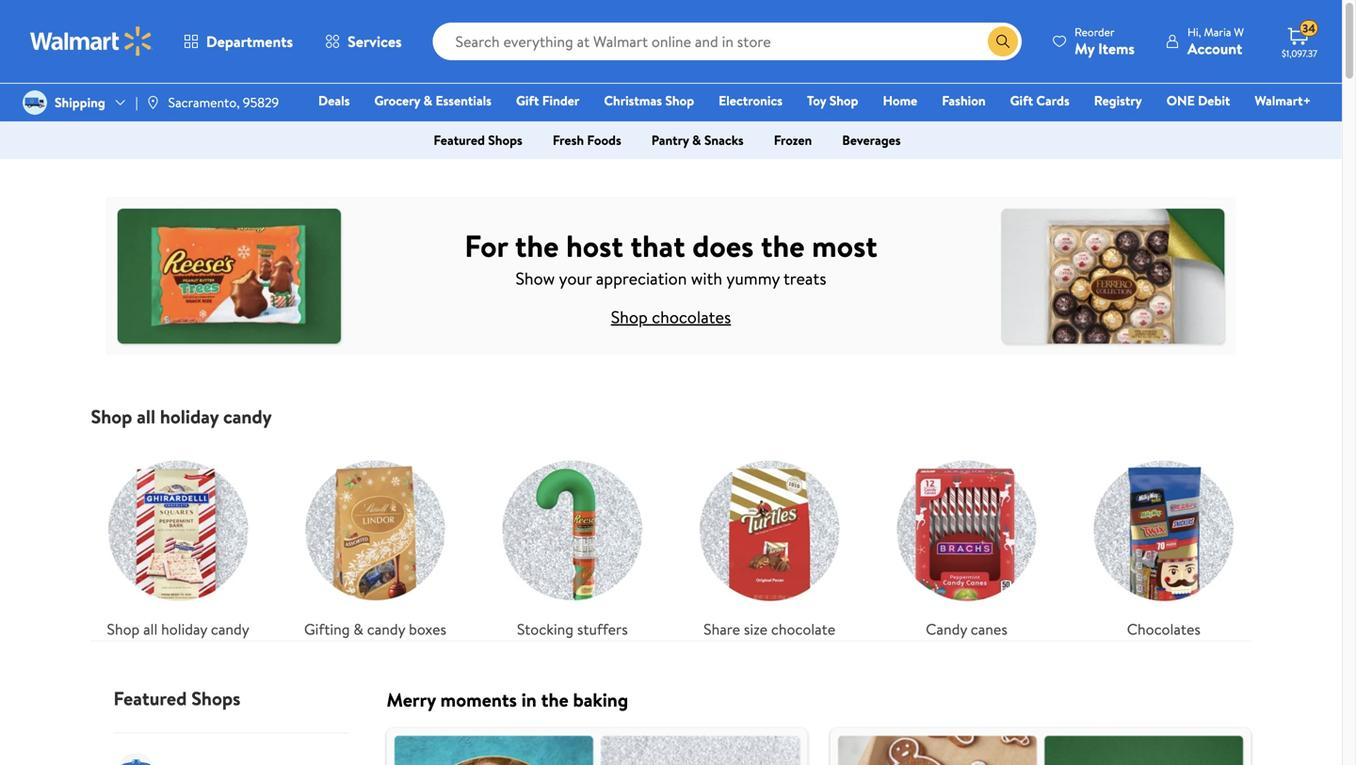 Task type: locate. For each thing, give the bounding box(es) containing it.
 image left shipping
[[23, 90, 47, 115]]

with
[[691, 267, 723, 290]]

& inside "link"
[[424, 91, 433, 110]]

0 horizontal spatial shops
[[191, 686, 241, 712]]

1 vertical spatial &
[[692, 131, 701, 149]]

your
[[559, 267, 592, 290]]

candy canes
[[926, 619, 1008, 640]]

registry
[[1094, 91, 1143, 110]]

for the host that does the most show your appreciation with yummy treats
[[465, 225, 878, 290]]

& for grocery
[[424, 91, 433, 110]]

the right in on the left of the page
[[541, 687, 569, 713]]

gifting & candy boxes
[[304, 619, 447, 640]]

0 vertical spatial featured shops
[[434, 131, 523, 149]]

 image for shipping
[[23, 90, 47, 115]]

0 vertical spatial featured
[[434, 131, 485, 149]]

featured down "essentials"
[[434, 131, 485, 149]]

& right "grocery" at the top left of page
[[424, 91, 433, 110]]

1 horizontal spatial featured
[[434, 131, 485, 149]]

maria
[[1204, 24, 1232, 40]]

Walmart Site-Wide search field
[[433, 23, 1022, 60]]

2 gift from the left
[[1010, 91, 1034, 110]]

cards
[[1037, 91, 1070, 110]]

search icon image
[[996, 34, 1011, 49]]

gift cards
[[1010, 91, 1070, 110]]

the right does
[[761, 225, 805, 267]]

2 horizontal spatial &
[[692, 131, 701, 149]]

0 vertical spatial shops
[[488, 131, 523, 149]]

candy canes link
[[880, 444, 1054, 641]]

1 vertical spatial shops
[[191, 686, 241, 712]]

1 vertical spatial featured shops
[[114, 686, 241, 712]]

does
[[693, 225, 754, 267]]

sacramento,
[[168, 93, 240, 112]]

essentials
[[436, 91, 492, 110]]

share
[[704, 619, 741, 640]]

Search search field
[[433, 23, 1022, 60]]

chocolates
[[1127, 619, 1201, 640]]

featured shops inside dropdown button
[[434, 131, 523, 149]]

christmas shop link
[[596, 90, 703, 111]]

gift
[[516, 91, 539, 110], [1010, 91, 1034, 110]]

list
[[80, 429, 1263, 641], [375, 729, 1263, 766]]

1 horizontal spatial featured shops
[[434, 131, 523, 149]]

candy
[[223, 404, 272, 430], [211, 619, 249, 640], [367, 619, 405, 640]]

featured up exclusively online icon
[[114, 686, 187, 712]]

gift left cards
[[1010, 91, 1034, 110]]

1 vertical spatial list
[[375, 729, 1263, 766]]

1 horizontal spatial gift
[[1010, 91, 1034, 110]]

departments
[[206, 31, 293, 52]]

sacramento, 95829
[[168, 93, 279, 112]]

all
[[137, 404, 156, 430], [143, 619, 158, 640]]

walmart+ link
[[1247, 90, 1320, 111]]

featured shops up exclusively online icon
[[114, 686, 241, 712]]

 image for sacramento, 95829
[[146, 95, 161, 110]]

0 horizontal spatial  image
[[23, 90, 47, 115]]

christmas
[[604, 91, 662, 110]]

1 gift from the left
[[516, 91, 539, 110]]

the
[[515, 225, 559, 267], [761, 225, 805, 267], [541, 687, 569, 713]]

chocolate
[[771, 619, 836, 640]]

shop all holiday candy link
[[91, 444, 266, 641]]

1 horizontal spatial shops
[[488, 131, 523, 149]]

$1,097.37
[[1282, 47, 1318, 60]]

featured shops down "essentials"
[[434, 131, 523, 149]]

list item
[[375, 729, 819, 766], [819, 729, 1263, 766]]

gift for gift finder
[[516, 91, 539, 110]]

& right gifting
[[354, 619, 364, 640]]

0 vertical spatial list
[[80, 429, 1263, 641]]

snacks
[[705, 131, 744, 149]]

2 vertical spatial &
[[354, 619, 364, 640]]

account
[[1188, 38, 1243, 59]]

shop all holiday candy
[[91, 404, 272, 430], [107, 619, 249, 640]]

reorder my items
[[1075, 24, 1135, 59]]

gift cards link
[[1002, 90, 1078, 111]]

one debit link
[[1159, 90, 1239, 111]]

list containing shop all holiday candy
[[80, 429, 1263, 641]]

toy shop
[[807, 91, 859, 110]]

appreciation
[[596, 267, 687, 290]]

0 vertical spatial holiday
[[160, 404, 219, 430]]

gift left finder
[[516, 91, 539, 110]]

chocolates link
[[1077, 444, 1252, 641]]

christmas shop
[[604, 91, 694, 110]]

0 vertical spatial &
[[424, 91, 433, 110]]

1 vertical spatial shop all holiday candy
[[107, 619, 249, 640]]

beverages button
[[827, 125, 916, 156]]

0 horizontal spatial gift
[[516, 91, 539, 110]]

0 horizontal spatial featured
[[114, 686, 187, 712]]

1 horizontal spatial &
[[424, 91, 433, 110]]

chocolates
[[652, 305, 731, 329]]

hi,
[[1188, 24, 1202, 40]]

& for pantry
[[692, 131, 701, 149]]

gift for gift cards
[[1010, 91, 1034, 110]]

registry link
[[1086, 90, 1151, 111]]

& right the pantry
[[692, 131, 701, 149]]

0 horizontal spatial featured shops
[[114, 686, 241, 712]]

featured
[[434, 131, 485, 149], [114, 686, 187, 712]]

fresh
[[553, 131, 584, 149]]

shops
[[488, 131, 523, 149], [191, 686, 241, 712]]

featured shops
[[434, 131, 523, 149], [114, 686, 241, 712]]

shop
[[665, 91, 694, 110], [830, 91, 859, 110], [611, 305, 648, 329], [91, 404, 132, 430], [107, 619, 140, 640]]

0 horizontal spatial &
[[354, 619, 364, 640]]

exclusively online image
[[114, 749, 159, 766]]

1 horizontal spatial  image
[[146, 95, 161, 110]]

& inside dropdown button
[[692, 131, 701, 149]]

gift finder
[[516, 91, 580, 110]]

shops inside dropdown button
[[488, 131, 523, 149]]

departments button
[[168, 19, 309, 64]]

 image right |
[[146, 95, 161, 110]]

 image
[[23, 90, 47, 115], [146, 95, 161, 110]]

stocking
[[517, 619, 574, 640]]



Task type: describe. For each thing, give the bounding box(es) containing it.
home
[[883, 91, 918, 110]]

the left your
[[515, 225, 559, 267]]

debit
[[1198, 91, 1231, 110]]

grocery
[[374, 91, 420, 110]]

electronics link
[[710, 90, 791, 111]]

fresh foods
[[553, 131, 622, 149]]

toy
[[807, 91, 827, 110]]

shipping
[[55, 93, 105, 112]]

stocking stuffers link
[[485, 444, 660, 641]]

candy
[[926, 619, 967, 640]]

0 vertical spatial shop all holiday candy
[[91, 404, 272, 430]]

& for gifting
[[354, 619, 364, 640]]

34
[[1303, 20, 1316, 36]]

walmart+
[[1255, 91, 1311, 110]]

show
[[516, 267, 555, 290]]

one debit
[[1167, 91, 1231, 110]]

reorder
[[1075, 24, 1115, 40]]

share size chocolate link
[[683, 444, 857, 641]]

share size chocolate
[[704, 619, 836, 640]]

gift finder link
[[508, 90, 588, 111]]

items
[[1099, 38, 1135, 59]]

pantry
[[652, 131, 689, 149]]

grocery & essentials
[[374, 91, 492, 110]]

1 list item from the left
[[375, 729, 819, 766]]

stuffers
[[577, 619, 628, 640]]

grocery & essentials link
[[366, 90, 500, 111]]

2 list item from the left
[[819, 729, 1263, 766]]

gifting
[[304, 619, 350, 640]]

list for shop all holiday candy
[[80, 429, 1263, 641]]

host
[[566, 225, 624, 267]]

walmart image
[[30, 26, 153, 57]]

services
[[348, 31, 402, 52]]

featured inside dropdown button
[[434, 131, 485, 149]]

1 vertical spatial all
[[143, 619, 158, 640]]

my
[[1075, 38, 1095, 59]]

one
[[1167, 91, 1195, 110]]

candy inside gifting & candy boxes link
[[367, 619, 405, 640]]

shop chocolates
[[611, 305, 731, 329]]

95829
[[243, 93, 279, 112]]

yummy
[[727, 267, 780, 290]]

in
[[522, 687, 537, 713]]

candy inside shop all holiday candy link
[[211, 619, 249, 640]]

fresh foods button
[[538, 125, 637, 156]]

0 vertical spatial all
[[137, 404, 156, 430]]

stocking stuffers
[[517, 619, 628, 640]]

shop chocolates link
[[611, 305, 731, 329]]

1 vertical spatial featured
[[114, 686, 187, 712]]

canes
[[971, 619, 1008, 640]]

electronics
[[719, 91, 783, 110]]

deals
[[318, 91, 350, 110]]

deals link
[[310, 90, 358, 111]]

frozen button
[[759, 125, 827, 156]]

hi, maria w account
[[1188, 24, 1245, 59]]

|
[[135, 93, 138, 112]]

merry moments in the baking
[[387, 687, 629, 713]]

w
[[1234, 24, 1245, 40]]

beverages
[[843, 131, 901, 149]]

foods
[[587, 131, 622, 149]]

boxes
[[409, 619, 447, 640]]

frozen
[[774, 131, 812, 149]]

most
[[812, 225, 878, 267]]

home link
[[875, 90, 926, 111]]

1 vertical spatial holiday
[[161, 619, 207, 640]]

list for merry moments in the baking
[[375, 729, 1263, 766]]

size
[[744, 619, 768, 640]]

moments
[[441, 687, 517, 713]]

pantry & snacks
[[652, 131, 744, 149]]

baking
[[573, 687, 629, 713]]

pantry & snacks button
[[637, 125, 759, 156]]

that
[[631, 225, 685, 267]]

gifting & candy boxes link
[[288, 444, 463, 641]]

toy shop link
[[799, 90, 867, 111]]

finder
[[542, 91, 580, 110]]

for the host that does the most image
[[106, 193, 1237, 360]]

treats
[[784, 267, 827, 290]]

for
[[465, 225, 508, 267]]

merry
[[387, 687, 436, 713]]

fashion link
[[934, 90, 994, 111]]

fashion
[[942, 91, 986, 110]]



Task type: vqa. For each thing, say whether or not it's contained in the screenshot.
TVs
no



